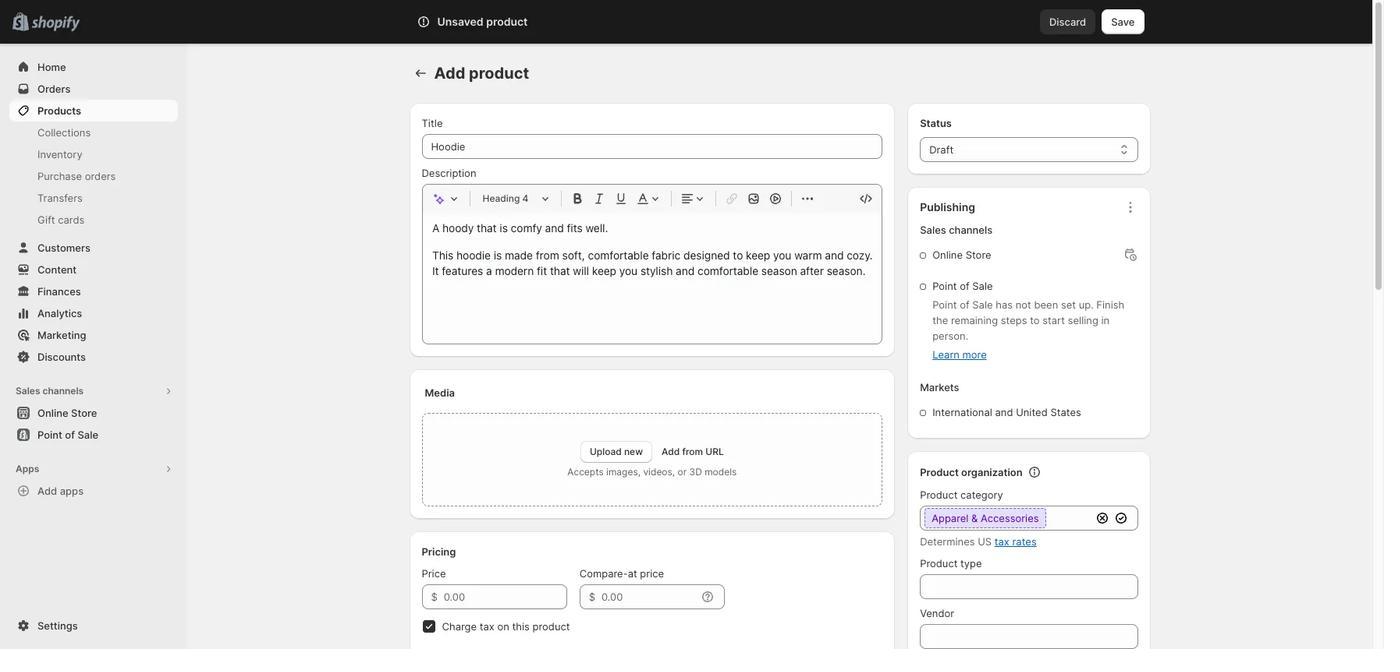 Task type: locate. For each thing, give the bounding box(es) containing it.
product right unsaved
[[486, 15, 528, 28]]

1 horizontal spatial sales
[[920, 224, 946, 236]]

marketing link
[[9, 325, 178, 346]]

1 vertical spatial add
[[662, 446, 680, 458]]

1 vertical spatial sale
[[972, 299, 993, 311]]

or
[[678, 467, 687, 478]]

add left apps
[[37, 485, 57, 498]]

0 horizontal spatial channels
[[43, 385, 84, 397]]

add apps button
[[9, 481, 178, 502]]

1 horizontal spatial tax
[[995, 536, 1009, 548]]

1 horizontal spatial point of sale
[[932, 280, 993, 293]]

0 horizontal spatial point of sale
[[37, 429, 98, 442]]

product for product organization
[[920, 467, 959, 479]]

sales down "publishing"
[[920, 224, 946, 236]]

collections
[[37, 126, 91, 139]]

product up product category
[[920, 467, 959, 479]]

home
[[37, 61, 66, 73]]

0 horizontal spatial store
[[71, 407, 97, 420]]

point inside button
[[37, 429, 62, 442]]

determines us tax rates
[[920, 536, 1037, 548]]

add inside 'button'
[[37, 485, 57, 498]]

product down search
[[469, 64, 529, 83]]

add product
[[434, 64, 529, 83]]

upload new button
[[580, 442, 652, 463]]

online up point of sale button at the left bottom of page
[[37, 407, 68, 420]]

product type
[[920, 558, 982, 570]]

1 vertical spatial sales
[[16, 385, 40, 397]]

customers link
[[9, 237, 178, 259]]

product for unsaved product
[[486, 15, 528, 28]]

description
[[422, 167, 476, 179]]

1 vertical spatial product
[[920, 489, 958, 502]]

0 horizontal spatial $
[[431, 591, 438, 604]]

0 vertical spatial sales
[[920, 224, 946, 236]]

type
[[960, 558, 982, 570]]

add apps
[[37, 485, 84, 498]]

charge
[[442, 621, 477, 634]]

2 vertical spatial product
[[533, 621, 570, 634]]

1 vertical spatial product
[[469, 64, 529, 83]]

1 vertical spatial point
[[932, 299, 957, 311]]

3d
[[689, 467, 702, 478]]

1 vertical spatial sales channels
[[16, 385, 84, 397]]

media
[[425, 387, 455, 399]]

of inside point of sale has not been set up. finish the remaining steps to start selling in person. learn more
[[960, 299, 970, 311]]

sales channels down "publishing"
[[920, 224, 993, 236]]

0 horizontal spatial sales channels
[[16, 385, 84, 397]]

add up the title
[[434, 64, 465, 83]]

Vendor text field
[[920, 625, 1138, 650]]

online store link
[[9, 403, 178, 424]]

sale
[[972, 280, 993, 293], [972, 299, 993, 311], [78, 429, 98, 442]]

product for product category
[[920, 489, 958, 502]]

1 horizontal spatial add
[[434, 64, 465, 83]]

2 vertical spatial add
[[37, 485, 57, 498]]

sales
[[920, 224, 946, 236], [16, 385, 40, 397]]

product down the product organization
[[920, 489, 958, 502]]

point of sale down online store link
[[37, 429, 98, 442]]

1 vertical spatial of
[[960, 299, 970, 311]]

apps button
[[9, 459, 178, 481]]

tax
[[995, 536, 1009, 548], [480, 621, 495, 634]]

1 horizontal spatial $
[[589, 591, 595, 604]]

2 vertical spatial sale
[[78, 429, 98, 442]]

sale inside point of sale has not been set up. finish the remaining steps to start selling in person. learn more
[[972, 299, 993, 311]]

images,
[[606, 467, 641, 478]]

sales inside button
[[16, 385, 40, 397]]

sale inside button
[[78, 429, 98, 442]]

0 horizontal spatial add
[[37, 485, 57, 498]]

2 vertical spatial of
[[65, 429, 75, 442]]

channels down discounts
[[43, 385, 84, 397]]

product down determines at the right
[[920, 558, 958, 570]]

remaining
[[951, 314, 998, 327]]

1 product from the top
[[920, 467, 959, 479]]

0 horizontal spatial online
[[37, 407, 68, 420]]

1 vertical spatial online store
[[37, 407, 97, 420]]

2 vertical spatial product
[[920, 558, 958, 570]]

0 horizontal spatial sales
[[16, 385, 40, 397]]

more
[[962, 349, 987, 361]]

point
[[932, 280, 957, 293], [932, 299, 957, 311], [37, 429, 62, 442]]

discard button
[[1040, 9, 1096, 34]]

organization
[[961, 467, 1023, 479]]

add for add product
[[434, 64, 465, 83]]

store inside button
[[71, 407, 97, 420]]

unsaved
[[437, 15, 483, 28]]

$ down price
[[431, 591, 438, 604]]

0 vertical spatial product
[[920, 467, 959, 479]]

product category
[[920, 489, 1003, 502]]

has
[[996, 299, 1013, 311]]

point of sale up remaining
[[932, 280, 993, 293]]

1 $ from the left
[[431, 591, 438, 604]]

2 product from the top
[[920, 489, 958, 502]]

online store up point of sale button at the left bottom of page
[[37, 407, 97, 420]]

product right this
[[533, 621, 570, 634]]

up.
[[1079, 299, 1094, 311]]

1 vertical spatial channels
[[43, 385, 84, 397]]

save button
[[1102, 9, 1144, 34]]

channels
[[949, 224, 993, 236], [43, 385, 84, 397]]

2 horizontal spatial add
[[662, 446, 680, 458]]

status
[[920, 117, 952, 130]]

online down "publishing"
[[932, 249, 963, 261]]

1 horizontal spatial store
[[966, 249, 991, 261]]

2 vertical spatial point
[[37, 429, 62, 442]]

apps
[[60, 485, 84, 498]]

1 horizontal spatial online store
[[932, 249, 991, 261]]

1 vertical spatial tax
[[480, 621, 495, 634]]

1 vertical spatial point of sale
[[37, 429, 98, 442]]

online
[[932, 249, 963, 261], [37, 407, 68, 420]]

title
[[422, 117, 443, 130]]

0 vertical spatial point
[[932, 280, 957, 293]]

sales channels
[[920, 224, 993, 236], [16, 385, 84, 397]]

Price text field
[[444, 585, 567, 610]]

$
[[431, 591, 438, 604], [589, 591, 595, 604]]

online store
[[932, 249, 991, 261], [37, 407, 97, 420]]

content link
[[9, 259, 178, 281]]

0 horizontal spatial tax
[[480, 621, 495, 634]]

$ down compare- at bottom left
[[589, 591, 595, 604]]

product
[[486, 15, 528, 28], [469, 64, 529, 83], [533, 621, 570, 634]]

point of sale link
[[9, 424, 178, 446]]

to
[[1030, 314, 1040, 327]]

1 horizontal spatial sales channels
[[920, 224, 993, 236]]

3 product from the top
[[920, 558, 958, 570]]

store down "publishing"
[[966, 249, 991, 261]]

0 vertical spatial channels
[[949, 224, 993, 236]]

product
[[920, 467, 959, 479], [920, 489, 958, 502], [920, 558, 958, 570]]

0 horizontal spatial online store
[[37, 407, 97, 420]]

analytics
[[37, 307, 82, 320]]

sales channels button
[[9, 381, 178, 403]]

start
[[1043, 314, 1065, 327]]

add left from
[[662, 446, 680, 458]]

0 vertical spatial product
[[486, 15, 528, 28]]

$ for compare-at price
[[589, 591, 595, 604]]

4
[[522, 193, 529, 204]]

point of sale
[[932, 280, 993, 293], [37, 429, 98, 442]]

selling
[[1068, 314, 1098, 327]]

us
[[978, 536, 992, 548]]

save
[[1111, 16, 1135, 28]]

vendor
[[920, 608, 954, 620]]

tax left on
[[480, 621, 495, 634]]

online store down "publishing"
[[932, 249, 991, 261]]

1 vertical spatial online
[[37, 407, 68, 420]]

2 $ from the left
[[589, 591, 595, 604]]

1 vertical spatial store
[[71, 407, 97, 420]]

channels down "publishing"
[[949, 224, 993, 236]]

1 horizontal spatial channels
[[949, 224, 993, 236]]

$ for price
[[431, 591, 438, 604]]

discounts link
[[9, 346, 178, 368]]

store down sales channels button
[[71, 407, 97, 420]]

gift cards link
[[9, 209, 178, 231]]

0 vertical spatial sales channels
[[920, 224, 993, 236]]

0 vertical spatial store
[[966, 249, 991, 261]]

compare-at price
[[579, 568, 664, 580]]

online inside button
[[37, 407, 68, 420]]

0 vertical spatial add
[[434, 64, 465, 83]]

tax right us
[[995, 536, 1009, 548]]

sales down discounts
[[16, 385, 40, 397]]

upload new
[[590, 446, 643, 458]]

apps
[[16, 463, 39, 475]]

1 horizontal spatial online
[[932, 249, 963, 261]]

0 vertical spatial of
[[960, 280, 970, 293]]

of
[[960, 280, 970, 293], [960, 299, 970, 311], [65, 429, 75, 442]]

product organization
[[920, 467, 1023, 479]]

sales channels down discounts
[[16, 385, 84, 397]]



Task type: vqa. For each thing, say whether or not it's contained in the screenshot.
TEXT BOX
no



Task type: describe. For each thing, give the bounding box(es) containing it.
product for add product
[[469, 64, 529, 83]]

transfers link
[[9, 187, 178, 209]]

learn
[[932, 349, 960, 361]]

price
[[422, 568, 446, 580]]

point inside point of sale has not been set up. finish the remaining steps to start selling in person. learn more
[[932, 299, 957, 311]]

person.
[[932, 330, 968, 343]]

settings
[[37, 620, 78, 633]]

steps
[[1001, 314, 1027, 327]]

search
[[486, 16, 519, 28]]

product for product type
[[920, 558, 958, 570]]

content
[[37, 264, 77, 276]]

finances link
[[9, 281, 178, 303]]

products
[[37, 105, 81, 117]]

set
[[1061, 299, 1076, 311]]

0 vertical spatial online
[[932, 249, 963, 261]]

purchase
[[37, 170, 82, 183]]

states
[[1050, 406, 1081, 419]]

Product type text field
[[920, 575, 1138, 600]]

transfers
[[37, 192, 83, 204]]

heading 4 button
[[476, 190, 554, 208]]

online store button
[[0, 403, 187, 424]]

orders
[[85, 170, 116, 183]]

online store inside button
[[37, 407, 97, 420]]

url
[[706, 446, 724, 458]]

determines
[[920, 536, 975, 548]]

in
[[1101, 314, 1110, 327]]

of inside button
[[65, 429, 75, 442]]

this
[[512, 621, 530, 634]]

been
[[1034, 299, 1058, 311]]

discounts
[[37, 351, 86, 364]]

products link
[[9, 100, 178, 122]]

markets
[[920, 382, 959, 394]]

add for add from url
[[662, 446, 680, 458]]

0 vertical spatial point of sale
[[932, 280, 993, 293]]

Product category text field
[[920, 506, 1091, 531]]

international
[[932, 406, 992, 419]]

heading 4
[[483, 193, 529, 204]]

orders
[[37, 83, 71, 95]]

finances
[[37, 286, 81, 298]]

add for add apps
[[37, 485, 57, 498]]

accepts
[[567, 467, 604, 478]]

inventory link
[[9, 144, 178, 165]]

publishing
[[920, 201, 975, 214]]

and
[[995, 406, 1013, 419]]

inventory
[[37, 148, 82, 161]]

from
[[682, 446, 703, 458]]

gift cards
[[37, 214, 85, 226]]

rates
[[1012, 536, 1037, 548]]

not
[[1016, 299, 1031, 311]]

new
[[624, 446, 643, 458]]

united
[[1016, 406, 1048, 419]]

settings link
[[9, 616, 178, 637]]

models
[[705, 467, 737, 478]]

add from url
[[662, 446, 724, 458]]

discard
[[1049, 16, 1086, 28]]

analytics link
[[9, 303, 178, 325]]

the
[[932, 314, 948, 327]]

0 vertical spatial sale
[[972, 280, 993, 293]]

finish
[[1096, 299, 1124, 311]]

international and united states
[[932, 406, 1081, 419]]

sales channels inside button
[[16, 385, 84, 397]]

pricing
[[422, 546, 456, 559]]

add from url button
[[662, 446, 724, 458]]

0 vertical spatial tax
[[995, 536, 1009, 548]]

point of sale inside point of sale button
[[37, 429, 98, 442]]

on
[[497, 621, 509, 634]]

videos,
[[643, 467, 675, 478]]

category
[[960, 489, 1003, 502]]

Compare-at price text field
[[602, 585, 697, 610]]

gift
[[37, 214, 55, 226]]

upload
[[590, 446, 622, 458]]

0 vertical spatial online store
[[932, 249, 991, 261]]

heading
[[483, 193, 520, 204]]

shopify image
[[31, 16, 80, 32]]

learn more link
[[932, 349, 987, 361]]

cards
[[58, 214, 85, 226]]

draft
[[929, 144, 954, 156]]

purchase orders
[[37, 170, 116, 183]]

Title text field
[[422, 134, 883, 159]]

compare-
[[579, 568, 628, 580]]

channels inside button
[[43, 385, 84, 397]]

customers
[[37, 242, 90, 254]]

at
[[628, 568, 637, 580]]

purchase orders link
[[9, 165, 178, 187]]

collections link
[[9, 122, 178, 144]]

tax rates link
[[995, 536, 1037, 548]]

search button
[[460, 9, 912, 34]]

point of sale button
[[0, 424, 187, 446]]

point of sale has not been set up. finish the remaining steps to start selling in person. learn more
[[932, 299, 1124, 361]]



